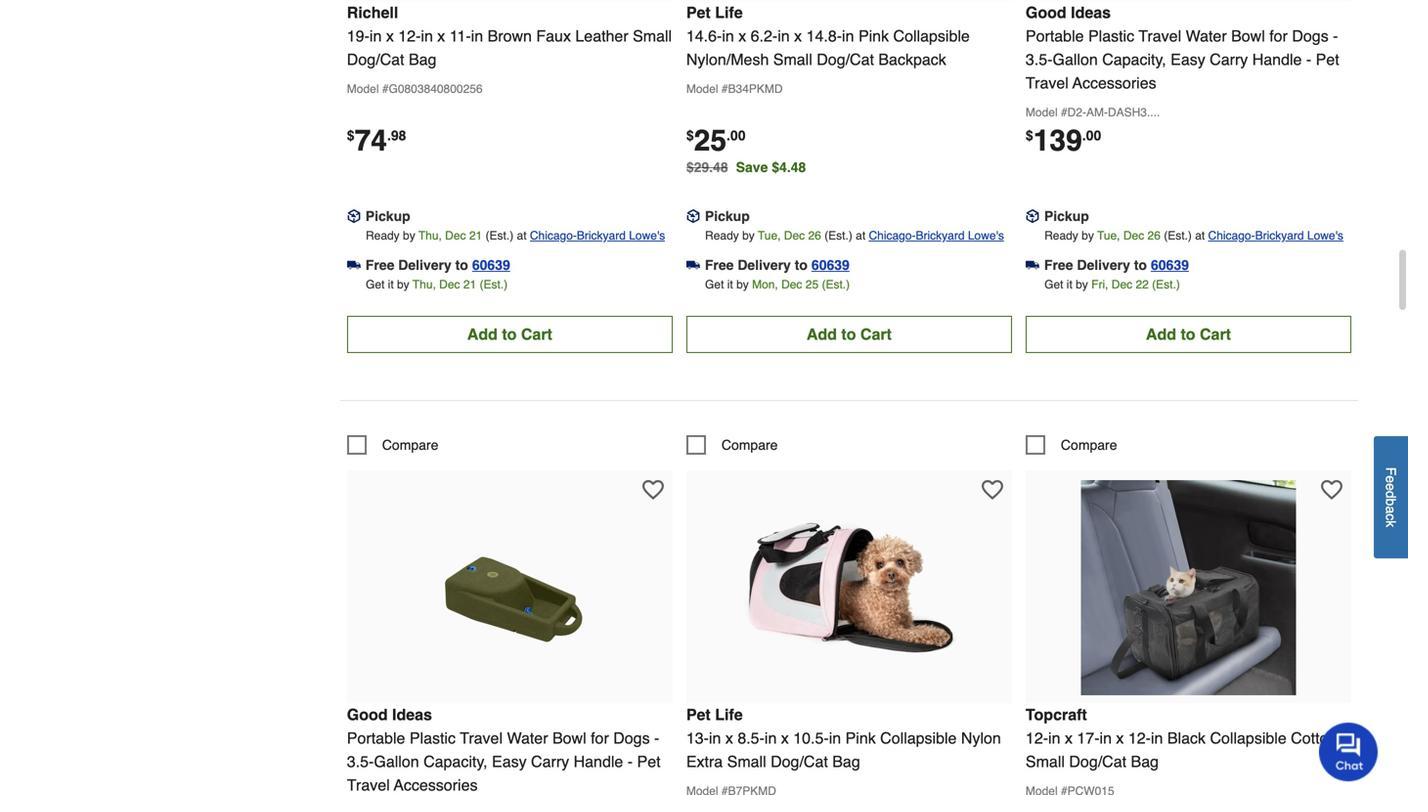 Task type: locate. For each thing, give the bounding box(es) containing it.
1 heart outline image from the left
[[642, 479, 664, 501]]

add to cart button down 22
[[1026, 316, 1352, 353]]

.00 inside $ 25 .00
[[727, 128, 746, 143]]

pink inside pet life 13-in x 8.5-in x 10.5-in pink collapsible nylon extra small dog/cat bag
[[846, 729, 876, 747]]

60639
[[472, 257, 510, 273], [812, 257, 850, 273], [1151, 257, 1189, 273]]

capacity,
[[1103, 50, 1167, 68], [424, 753, 488, 771]]

1 lowe's from the left
[[629, 229, 665, 242]]

0 horizontal spatial 60639
[[472, 257, 510, 273]]

pink inside pet life 14.6-in x 6.2-in x 14.8-in pink collapsible nylon/mesh small dog/cat backpack
[[859, 27, 889, 45]]

0 horizontal spatial portable
[[347, 729, 405, 747]]

26 up get it by mon, dec 25 (est.)
[[808, 229, 821, 242]]

$29.48 save $4.48
[[687, 159, 806, 175]]

2 horizontal spatial at
[[1196, 229, 1205, 242]]

3 at from the left
[[1196, 229, 1205, 242]]

1 horizontal spatial get
[[705, 278, 724, 291]]

2 free delivery to 60639 from the left
[[705, 257, 850, 273]]

1 life from the top
[[715, 3, 743, 21]]

collapsible for 13-in x 8.5-in x 10.5-in pink collapsible nylon extra small dog/cat bag
[[881, 729, 957, 747]]

2 60639 from the left
[[812, 257, 850, 273]]

tue, for mon,
[[758, 229, 781, 242]]

life inside pet life 13-in x 8.5-in x 10.5-in pink collapsible nylon extra small dog/cat bag
[[715, 706, 743, 724]]

1 horizontal spatial brickyard
[[916, 229, 965, 242]]

dog/cat down 10.5-
[[771, 753, 828, 771]]

add to cart button
[[347, 316, 673, 353], [687, 316, 1012, 353], [1026, 316, 1352, 353]]

for
[[1270, 27, 1288, 45], [591, 729, 609, 747]]

.00 for 139
[[1083, 128, 1102, 143]]

truck filled image
[[687, 258, 700, 272]]

heart outline image
[[642, 479, 664, 501], [982, 479, 1003, 501], [1321, 479, 1343, 501]]

0 horizontal spatial delivery
[[398, 257, 452, 273]]

travel
[[1139, 27, 1182, 45], [1026, 74, 1069, 92], [460, 729, 503, 747], [347, 776, 390, 794]]

dog/cat
[[347, 50, 404, 68], [817, 50, 874, 68], [771, 753, 828, 771], [1069, 753, 1127, 771]]

x left '8.5-'
[[726, 729, 733, 747]]

# up .98 on the left
[[382, 82, 389, 96]]

e up d
[[1384, 476, 1399, 483]]

truck filled image
[[347, 258, 361, 272], [1026, 258, 1040, 272]]

2 free from the left
[[705, 257, 734, 273]]

at for get it by mon, dec 25 (est.)
[[856, 229, 866, 242]]

tue, up "get it by fri, dec 22 (est.)" at the right top
[[1098, 229, 1120, 242]]

good
[[1026, 3, 1067, 21], [347, 706, 388, 724]]

3 free from the left
[[1045, 257, 1074, 273]]

pickup
[[366, 208, 411, 224], [705, 208, 750, 224], [1045, 208, 1089, 224]]

3 60639 from the left
[[1151, 257, 1189, 273]]

add to cart for second "add to cart" button from the right
[[807, 325, 892, 343]]

tue, up mon, on the right of page
[[758, 229, 781, 242]]

compare inside 1001880582 element
[[722, 437, 778, 453]]

dec
[[445, 229, 466, 242], [784, 229, 805, 242], [1124, 229, 1145, 242], [439, 278, 460, 291], [782, 278, 803, 291], [1112, 278, 1133, 291]]

e
[[1384, 476, 1399, 483], [1384, 483, 1399, 491]]

bag inside the topcraft 12-in x 17-in x 12-in black collapsible cotton small dog/cat bag
[[1131, 753, 1159, 771]]

.00 down model # d2-am-dash3....
[[1083, 128, 1102, 143]]

cotton
[[1291, 729, 1337, 747]]

dog/cat down the 19-
[[347, 50, 404, 68]]

# down nylon/mesh
[[722, 82, 728, 96]]

2 compare from the left
[[722, 437, 778, 453]]

60639 button up "get it by fri, dec 22 (est.)" at the right top
[[1151, 255, 1189, 275]]

1 horizontal spatial add to cart
[[807, 325, 892, 343]]

add to cart
[[467, 325, 553, 343], [807, 325, 892, 343], [1146, 325, 1231, 343]]

bowl
[[1232, 27, 1265, 45], [553, 729, 587, 747]]

1 horizontal spatial 60639
[[812, 257, 850, 273]]

good ideas portable plastic travel water bowl for dogs - 3.5-gallon capacity, easy carry handle - pet travel accessories
[[1026, 3, 1340, 92], [347, 706, 661, 794]]

x
[[386, 27, 394, 45], [438, 27, 445, 45], [739, 27, 747, 45], [794, 27, 802, 45], [726, 729, 733, 747], [781, 729, 789, 747], [1065, 729, 1073, 747], [1116, 729, 1124, 747]]

model for 14.6-in x 6.2-in x 14.8-in pink collapsible nylon/mesh small dog/cat backpack
[[687, 82, 718, 96]]

dog/cat inside pet life 13-in x 8.5-in x 10.5-in pink collapsible nylon extra small dog/cat bag
[[771, 753, 828, 771]]

5014600223 element
[[347, 435, 439, 455]]

dog/cat down 17-
[[1069, 753, 1127, 771]]

collapsible inside pet life 14.6-in x 6.2-in x 14.8-in pink collapsible nylon/mesh small dog/cat backpack
[[894, 27, 970, 45]]

collapsible up backpack
[[894, 27, 970, 45]]

3 60639 button from the left
[[1151, 255, 1189, 275]]

e up b
[[1384, 483, 1399, 491]]

f e e d b a c k
[[1384, 467, 1399, 527]]

ready for get it by fri, dec 22 (est.)
[[1045, 229, 1079, 242]]

10.5-
[[794, 729, 829, 747]]

$ for 25
[[687, 128, 694, 143]]

1 vertical spatial 3.5-
[[347, 753, 374, 771]]

2 pickup image from the left
[[1026, 209, 1040, 223]]

21 up get it by thu, dec 21 (est.)
[[469, 229, 482, 242]]

bag inside 'richell 19-in x 12-in x 11-in brown faux leather small dog/cat bag'
[[409, 50, 437, 68]]

0 horizontal spatial gallon
[[374, 753, 419, 771]]

free delivery to 60639
[[366, 257, 510, 273], [705, 257, 850, 273], [1045, 257, 1189, 273]]

3 lowe's from the left
[[1308, 229, 1344, 242]]

$ down model # d2-am-dash3....
[[1026, 128, 1034, 143]]

1 vertical spatial 25
[[806, 278, 819, 291]]

60639 button
[[472, 255, 510, 275], [812, 255, 850, 275], [1151, 255, 1189, 275]]

ideas
[[1071, 3, 1111, 21], [392, 706, 432, 724]]

1 horizontal spatial lowe's
[[968, 229, 1004, 242]]

12- left 11-
[[398, 27, 421, 45]]

was price $29.48 element
[[687, 154, 736, 175]]

add to cart button down get it by mon, dec 25 (est.)
[[687, 316, 1012, 353]]

delivery
[[398, 257, 452, 273], [738, 257, 791, 273], [1077, 257, 1131, 273]]

2 horizontal spatial model
[[1026, 106, 1058, 119]]

tue,
[[758, 229, 781, 242], [1098, 229, 1120, 242]]

1 chicago-brickyard lowe's button from the left
[[530, 226, 665, 245]]

0 horizontal spatial lowe's
[[629, 229, 665, 242]]

2 it from the left
[[727, 278, 733, 291]]

1 horizontal spatial #
[[722, 82, 728, 96]]

0 horizontal spatial brickyard
[[577, 229, 626, 242]]

2 life from the top
[[715, 706, 743, 724]]

1 compare from the left
[[382, 437, 439, 453]]

0 horizontal spatial bowl
[[553, 729, 587, 747]]

2 horizontal spatial 60639 button
[[1151, 255, 1189, 275]]

0 horizontal spatial water
[[507, 729, 548, 747]]

2 horizontal spatial cart
[[1200, 325, 1231, 343]]

it
[[388, 278, 394, 291], [727, 278, 733, 291], [1067, 278, 1073, 291]]

$ 25 .00
[[687, 124, 746, 157]]

to
[[455, 257, 468, 273], [795, 257, 808, 273], [1134, 257, 1147, 273], [502, 325, 517, 343], [842, 325, 856, 343], [1181, 325, 1196, 343]]

2 horizontal spatial ready
[[1045, 229, 1079, 242]]

1 60639 button from the left
[[472, 255, 510, 275]]

0 horizontal spatial it
[[388, 278, 394, 291]]

3 cart from the left
[[1200, 325, 1231, 343]]

1 delivery from the left
[[398, 257, 452, 273]]

pickup down actual price $74.98 "element"
[[366, 208, 411, 224]]

lowe's for get it by thu, dec 21 (est.)
[[629, 229, 665, 242]]

21
[[469, 229, 482, 242], [463, 278, 477, 291]]

model down nylon/mesh
[[687, 82, 718, 96]]

14.8-
[[807, 27, 842, 45]]

$29.48
[[687, 159, 728, 175]]

life inside pet life 14.6-in x 6.2-in x 14.8-in pink collapsible nylon/mesh small dog/cat backpack
[[715, 3, 743, 21]]

1 vertical spatial life
[[715, 706, 743, 724]]

1 vertical spatial good
[[347, 706, 388, 724]]

chicago-brickyard lowe's button for get it by mon, dec 25 (est.)
[[869, 226, 1004, 245]]

portable
[[1026, 27, 1084, 45], [347, 729, 405, 747]]

0 horizontal spatial accessories
[[394, 776, 478, 794]]

1 horizontal spatial handle
[[1253, 50, 1302, 68]]

2 horizontal spatial $
[[1026, 128, 1034, 143]]

delivery up 'fri,'
[[1077, 257, 1131, 273]]

1 horizontal spatial water
[[1186, 27, 1227, 45]]

get for get it by thu, dec 21 (est.)
[[366, 278, 385, 291]]

free right truck filled image
[[705, 257, 734, 273]]

pink up backpack
[[859, 27, 889, 45]]

1 horizontal spatial pickup
[[705, 208, 750, 224]]

-
[[1333, 27, 1339, 45], [1307, 50, 1312, 68], [654, 729, 660, 747], [628, 753, 633, 771]]

add to cart down get it by thu, dec 21 (est.)
[[467, 325, 553, 343]]

0 horizontal spatial get
[[366, 278, 385, 291]]

1 vertical spatial gallon
[[374, 753, 419, 771]]

lowe's for get it by fri, dec 22 (est.)
[[1308, 229, 1344, 242]]

compare for 1001880582 element
[[722, 437, 778, 453]]

60639 button for get it by thu, dec 21 (est.)
[[472, 255, 510, 275]]

small down '6.2-'
[[773, 50, 813, 68]]

2 add from the left
[[807, 325, 837, 343]]

accessories
[[1073, 74, 1157, 92], [394, 776, 478, 794]]

0 horizontal spatial good ideas portable plastic travel water bowl for dogs - 3.5-gallon capacity, easy carry handle - pet travel accessories
[[347, 706, 661, 794]]

1 tue, from the left
[[758, 229, 781, 242]]

get
[[366, 278, 385, 291], [705, 278, 724, 291], [1045, 278, 1064, 291]]

pickup right pickup image
[[705, 208, 750, 224]]

add down get it by thu, dec 21 (est.)
[[467, 325, 498, 343]]

compare
[[382, 437, 439, 453], [722, 437, 778, 453], [1061, 437, 1118, 453]]

pink for backpack
[[859, 27, 889, 45]]

0 horizontal spatial cart
[[521, 325, 553, 343]]

lowe's for get it by mon, dec 25 (est.)
[[968, 229, 1004, 242]]

1 horizontal spatial carry
[[1210, 50, 1248, 68]]

0 horizontal spatial bag
[[409, 50, 437, 68]]

life up the 14.6-
[[715, 3, 743, 21]]

chicago-
[[530, 229, 577, 242], [869, 229, 916, 242], [1209, 229, 1256, 242]]

pickup image down '139' at the top right of the page
[[1026, 209, 1040, 223]]

ready down $29.48
[[705, 229, 739, 242]]

truck filled image for get it by thu, dec 21 (est.)
[[347, 258, 361, 272]]

1 add from the left
[[467, 325, 498, 343]]

2 .00 from the left
[[1083, 128, 1102, 143]]

1 horizontal spatial free delivery to 60639
[[705, 257, 850, 273]]

in
[[370, 27, 382, 45], [421, 27, 433, 45], [471, 27, 483, 45], [722, 27, 734, 45], [778, 27, 790, 45], [842, 27, 854, 45], [709, 729, 721, 747], [765, 729, 777, 747], [829, 729, 841, 747], [1049, 729, 1061, 747], [1100, 729, 1112, 747], [1151, 729, 1163, 747]]

chicago-brickyard lowe's button
[[530, 226, 665, 245], [869, 226, 1004, 245], [1209, 226, 1344, 245]]

0 vertical spatial for
[[1270, 27, 1288, 45]]

12- down topcraft
[[1026, 729, 1049, 747]]

collapsible inside pet life 13-in x 8.5-in x 10.5-in pink collapsible nylon extra small dog/cat bag
[[881, 729, 957, 747]]

backpack
[[879, 50, 947, 68]]

pet inside pet life 14.6-in x 6.2-in x 14.8-in pink collapsible nylon/mesh small dog/cat backpack
[[687, 3, 711, 21]]

at
[[517, 229, 527, 242], [856, 229, 866, 242], [1196, 229, 1205, 242]]

dec up get it by thu, dec 21 (est.)
[[445, 229, 466, 242]]

3 delivery from the left
[[1077, 257, 1131, 273]]

2 add to cart button from the left
[[687, 316, 1012, 353]]

pink
[[859, 27, 889, 45], [846, 729, 876, 747]]

free up get it by thu, dec 21 (est.)
[[366, 257, 395, 273]]

collapsible left nylon
[[881, 729, 957, 747]]

gallon
[[1053, 50, 1098, 68], [374, 753, 419, 771]]

1 free delivery to 60639 from the left
[[366, 257, 510, 273]]

2 brickyard from the left
[[916, 229, 965, 242]]

2 pickup from the left
[[705, 208, 750, 224]]

1 at from the left
[[517, 229, 527, 242]]

2 add to cart from the left
[[807, 325, 892, 343]]

26 for 25
[[808, 229, 821, 242]]

1 vertical spatial capacity,
[[424, 753, 488, 771]]

richell
[[347, 3, 398, 21]]

3 pickup from the left
[[1045, 208, 1089, 224]]

1 vertical spatial bowl
[[553, 729, 587, 747]]

2 truck filled image from the left
[[1026, 258, 1040, 272]]

0 horizontal spatial .00
[[727, 128, 746, 143]]

(est.) up get it by thu, dec 21 (est.)
[[486, 229, 514, 242]]

2 get from the left
[[705, 278, 724, 291]]

life up '8.5-'
[[715, 706, 743, 724]]

pickup image down 74
[[347, 209, 361, 223]]

dec right mon, on the right of page
[[782, 278, 803, 291]]

add to cart for first "add to cart" button from right
[[1146, 325, 1231, 343]]

2 horizontal spatial compare
[[1061, 437, 1118, 453]]

60639 down ready by thu, dec 21 (est.) at chicago-brickyard lowe's
[[472, 257, 510, 273]]

free delivery to 60639 up get it by thu, dec 21 (est.)
[[366, 257, 510, 273]]

3 add to cart button from the left
[[1026, 316, 1352, 353]]

brickyard for get it by mon, dec 25 (est.)
[[916, 229, 965, 242]]

dog/cat inside 'richell 19-in x 12-in x 11-in brown faux leather small dog/cat bag'
[[347, 50, 404, 68]]

collapsible right black
[[1210, 729, 1287, 747]]

small down topcraft
[[1026, 753, 1065, 771]]

2 horizontal spatial delivery
[[1077, 257, 1131, 273]]

dec left 22
[[1112, 278, 1133, 291]]

2 at from the left
[[856, 229, 866, 242]]

pickup for get it by thu, dec 21 (est.)
[[366, 208, 411, 224]]

2 chicago-brickyard lowe's button from the left
[[869, 226, 1004, 245]]

pet
[[687, 3, 711, 21], [1316, 50, 1340, 68], [687, 706, 711, 724], [637, 753, 661, 771]]

0 horizontal spatial dogs
[[614, 729, 650, 747]]

1 60639 from the left
[[472, 257, 510, 273]]

model # g0803840800256
[[347, 82, 483, 96]]

60639 button down ready by thu, dec 21 (est.) at chicago-brickyard lowe's
[[472, 255, 510, 275]]

2 ready from the left
[[705, 229, 739, 242]]

1 $ from the left
[[347, 128, 355, 143]]

(est.) right mon, on the right of page
[[822, 278, 850, 291]]

1 ready from the left
[[366, 229, 400, 242]]

#
[[382, 82, 389, 96], [722, 82, 728, 96], [1061, 106, 1068, 119]]

0 horizontal spatial 3.5-
[[347, 753, 374, 771]]

add to cart for 3rd "add to cart" button from the right
[[467, 325, 553, 343]]

actual price $74.98 element
[[347, 124, 406, 157]]

water
[[1186, 27, 1227, 45], [507, 729, 548, 747]]

1 truck filled image from the left
[[347, 258, 361, 272]]

$ inside $ 25 .00
[[687, 128, 694, 143]]

1 horizontal spatial model
[[687, 82, 718, 96]]

dog/cat down 14.8-
[[817, 50, 874, 68]]

26
[[808, 229, 821, 242], [1148, 229, 1161, 242]]

2 horizontal spatial it
[[1067, 278, 1073, 291]]

0 horizontal spatial good
[[347, 706, 388, 724]]

it for fri, dec 22
[[1067, 278, 1073, 291]]

60639 button for get it by mon, dec 25 (est.)
[[812, 255, 850, 275]]

0 horizontal spatial 12-
[[398, 27, 421, 45]]

small right 'leather'
[[633, 27, 672, 45]]

delivery up mon, on the right of page
[[738, 257, 791, 273]]

$ up was price $29.48 element
[[687, 128, 694, 143]]

1 horizontal spatial ready
[[705, 229, 739, 242]]

pickup down actual price $139.00 element
[[1045, 208, 1089, 224]]

pickup image
[[347, 209, 361, 223], [1026, 209, 1040, 223]]

1 horizontal spatial 26
[[1148, 229, 1161, 242]]

by
[[403, 229, 415, 242], [742, 229, 755, 242], [1082, 229, 1094, 242], [397, 278, 410, 291], [737, 278, 749, 291], [1076, 278, 1088, 291]]

free for get it by mon, dec 25 (est.)
[[705, 257, 734, 273]]

1 pickup image from the left
[[347, 209, 361, 223]]

26 up 22
[[1148, 229, 1161, 242]]

compare for 5014557737 "element"
[[1061, 437, 1118, 453]]

3 chicago- from the left
[[1209, 229, 1256, 242]]

1 ready by tue, dec 26 (est.) at chicago-brickyard lowe's from the left
[[705, 229, 1004, 242]]

0 vertical spatial capacity,
[[1103, 50, 1167, 68]]

ready by tue, dec 26 (est.) at chicago-brickyard lowe's up get it by mon, dec 25 (est.)
[[705, 229, 1004, 242]]

2 ready by tue, dec 26 (est.) at chicago-brickyard lowe's from the left
[[1045, 229, 1344, 242]]

1 horizontal spatial heart outline image
[[982, 479, 1003, 501]]

add down get it by mon, dec 25 (est.)
[[807, 325, 837, 343]]

60639 up get it by mon, dec 25 (est.)
[[812, 257, 850, 273]]

12- left black
[[1129, 729, 1151, 747]]

life
[[715, 3, 743, 21], [715, 706, 743, 724]]

3 chicago-brickyard lowe's button from the left
[[1209, 226, 1344, 245]]

mon,
[[752, 278, 778, 291]]

$
[[347, 128, 355, 143], [687, 128, 694, 143], [1026, 128, 1034, 143]]

1 26 from the left
[[808, 229, 821, 242]]

1 horizontal spatial pickup image
[[1026, 209, 1040, 223]]

1 vertical spatial carry
[[531, 753, 569, 771]]

1 chicago- from the left
[[530, 229, 577, 242]]

model up 74
[[347, 82, 379, 96]]

(est.) up get it by mon, dec 25 (est.)
[[825, 229, 853, 242]]

delivery up get it by thu, dec 21 (est.)
[[398, 257, 452, 273]]

3 brickyard from the left
[[1256, 229, 1304, 242]]

0 vertical spatial gallon
[[1053, 50, 1098, 68]]

ready by tue, dec 26 (est.) at chicago-brickyard lowe's up 22
[[1045, 229, 1344, 242]]

0 vertical spatial 3.5-
[[1026, 50, 1053, 68]]

ready
[[366, 229, 400, 242], [705, 229, 739, 242], [1045, 229, 1079, 242]]

8.5-
[[738, 729, 765, 747]]

1 get from the left
[[366, 278, 385, 291]]

1 it from the left
[[388, 278, 394, 291]]

1 .00 from the left
[[727, 128, 746, 143]]

easy
[[1171, 50, 1206, 68], [492, 753, 527, 771]]

ready up "get it by fri, dec 22 (est.)" at the right top
[[1045, 229, 1079, 242]]

19-
[[347, 27, 370, 45]]

model # b34pkmd
[[687, 82, 783, 96]]

1 pickup from the left
[[366, 208, 411, 224]]

3 add to cart from the left
[[1146, 325, 1231, 343]]

ready up get it by thu, dec 21 (est.)
[[366, 229, 400, 242]]

2 lowe's from the left
[[968, 229, 1004, 242]]

2 60639 button from the left
[[812, 255, 850, 275]]

good ideas portable plastic travel water bowl for dogs - 3.5-gallon capacity, easy carry handle - pet travel accessories image
[[402, 480, 618, 695]]

b
[[1384, 498, 1399, 506]]

12-
[[398, 27, 421, 45], [1026, 729, 1049, 747], [1129, 729, 1151, 747]]

1 add to cart from the left
[[467, 325, 553, 343]]

2 tue, from the left
[[1098, 229, 1120, 242]]

# up actual price $139.00 element
[[1061, 106, 1068, 119]]

0 horizontal spatial tue,
[[758, 229, 781, 242]]

25 right mon, on the right of page
[[806, 278, 819, 291]]

2 26 from the left
[[1148, 229, 1161, 242]]

get for get it by mon, dec 25 (est.)
[[705, 278, 724, 291]]

free up "get it by fri, dec 22 (est.)" at the right top
[[1045, 257, 1074, 273]]

0 vertical spatial 25
[[694, 124, 727, 157]]

$ 74 .98
[[347, 124, 406, 157]]

3 get from the left
[[1045, 278, 1064, 291]]

at for get it by thu, dec 21 (est.)
[[517, 229, 527, 242]]

1 horizontal spatial chicago-
[[869, 229, 916, 242]]

1 horizontal spatial good
[[1026, 3, 1067, 21]]

1 vertical spatial dogs
[[614, 729, 650, 747]]

21 down ready by thu, dec 21 (est.) at chicago-brickyard lowe's
[[463, 278, 477, 291]]

plastic
[[1089, 27, 1135, 45], [410, 729, 456, 747]]

add
[[467, 325, 498, 343], [807, 325, 837, 343], [1146, 325, 1177, 343]]

2 horizontal spatial chicago-brickyard lowe's button
[[1209, 226, 1344, 245]]

add to cart down 22
[[1146, 325, 1231, 343]]

0 horizontal spatial add
[[467, 325, 498, 343]]

1 brickyard from the left
[[577, 229, 626, 242]]

1 horizontal spatial dogs
[[1292, 27, 1329, 45]]

0 horizontal spatial heart outline image
[[642, 479, 664, 501]]

60639 button up get it by mon, dec 25 (est.)
[[812, 255, 850, 275]]

0 horizontal spatial at
[[517, 229, 527, 242]]

fri,
[[1092, 278, 1109, 291]]

small inside pet life 14.6-in x 6.2-in x 14.8-in pink collapsible nylon/mesh small dog/cat backpack
[[773, 50, 813, 68]]

delivery for thu,
[[398, 257, 452, 273]]

1 free from the left
[[366, 257, 395, 273]]

brickyard for get it by thu, dec 21 (est.)
[[577, 229, 626, 242]]

ready by tue, dec 26 (est.) at chicago-brickyard lowe's
[[705, 229, 1004, 242], [1045, 229, 1344, 242]]

2 horizontal spatial pickup
[[1045, 208, 1089, 224]]

compare inside the 5014600223 element
[[382, 437, 439, 453]]

(est.) down ready by thu, dec 21 (est.) at chicago-brickyard lowe's
[[480, 278, 508, 291]]

2 horizontal spatial add to cart
[[1146, 325, 1231, 343]]

.00 up $29.48 save $4.48 at the top
[[727, 128, 746, 143]]

2 $ from the left
[[687, 128, 694, 143]]

3 free delivery to 60639 from the left
[[1045, 257, 1189, 273]]

2 chicago- from the left
[[869, 229, 916, 242]]

0 horizontal spatial pickup
[[366, 208, 411, 224]]

2 horizontal spatial add
[[1146, 325, 1177, 343]]

3 compare from the left
[[1061, 437, 1118, 453]]

0 horizontal spatial pickup image
[[347, 209, 361, 223]]

3 ready from the left
[[1045, 229, 1079, 242]]

1 horizontal spatial it
[[727, 278, 733, 291]]

.00 inside $ 139 .00
[[1083, 128, 1102, 143]]

0 vertical spatial good ideas portable plastic travel water bowl for dogs - 3.5-gallon capacity, easy carry handle - pet travel accessories
[[1026, 3, 1340, 92]]

collapsible for 14.6-in x 6.2-in x 14.8-in pink collapsible nylon/mesh small dog/cat backpack
[[894, 27, 970, 45]]

0 horizontal spatial carry
[[531, 753, 569, 771]]

pink right 10.5-
[[846, 729, 876, 747]]

carry
[[1210, 50, 1248, 68], [531, 753, 569, 771]]

x left 11-
[[438, 27, 445, 45]]

pink for dog/cat
[[846, 729, 876, 747]]

0 horizontal spatial #
[[382, 82, 389, 96]]

25 up $29.48
[[694, 124, 727, 157]]

add to cart button down get it by thu, dec 21 (est.)
[[347, 316, 673, 353]]

0 horizontal spatial capacity,
[[424, 753, 488, 771]]

small
[[633, 27, 672, 45], [773, 50, 813, 68], [727, 753, 767, 771], [1026, 753, 1065, 771]]

free delivery to 60639 up get it by mon, dec 25 (est.)
[[705, 257, 850, 273]]

$ inside the $ 74 .98
[[347, 128, 355, 143]]

bag
[[409, 50, 437, 68], [833, 753, 860, 771], [1131, 753, 1159, 771]]

nylon/mesh
[[687, 50, 769, 68]]

2 horizontal spatial free
[[1045, 257, 1074, 273]]

60639 for get it by fri, dec 22 (est.)
[[1151, 257, 1189, 273]]

(est.)
[[486, 229, 514, 242], [825, 229, 853, 242], [1164, 229, 1192, 242], [480, 278, 508, 291], [822, 278, 850, 291], [1152, 278, 1180, 291]]

3 $ from the left
[[1026, 128, 1034, 143]]

compare inside 5014557737 "element"
[[1061, 437, 1118, 453]]

free delivery to 60639 up "get it by fri, dec 22 (est.)" at the right top
[[1045, 257, 1189, 273]]

2 horizontal spatial chicago-
[[1209, 229, 1256, 242]]

1 vertical spatial 21
[[463, 278, 477, 291]]

$ inside $ 139 .00
[[1026, 128, 1034, 143]]

1001880582 element
[[687, 435, 778, 455]]

1 horizontal spatial compare
[[722, 437, 778, 453]]

0 horizontal spatial free delivery to 60639
[[366, 257, 510, 273]]

small inside 'richell 19-in x 12-in x 11-in brown faux leather small dog/cat bag'
[[633, 27, 672, 45]]

actual price $25.00 element
[[687, 124, 746, 157]]

model up '139' at the top right of the page
[[1026, 106, 1058, 119]]

3 it from the left
[[1067, 278, 1073, 291]]

chicago- for get it by thu, dec 21 (est.)
[[530, 229, 577, 242]]

$ left .98 on the left
[[347, 128, 355, 143]]

60639 up "get it by fri, dec 22 (est.)" at the right top
[[1151, 257, 1189, 273]]

add to cart down get it by mon, dec 25 (est.)
[[807, 325, 892, 343]]

add down 22
[[1146, 325, 1177, 343]]

collapsible
[[894, 27, 970, 45], [881, 729, 957, 747], [1210, 729, 1287, 747]]

small down '8.5-'
[[727, 753, 767, 771]]

free delivery to 60639 for fri,
[[1045, 257, 1189, 273]]

2 heart outline image from the left
[[982, 479, 1003, 501]]

thu,
[[419, 229, 442, 242], [413, 278, 436, 291]]

1 horizontal spatial $
[[687, 128, 694, 143]]

(est.) right 22
[[1152, 278, 1180, 291]]

chicago-brickyard lowe's button for get it by fri, dec 22 (est.)
[[1209, 226, 1344, 245]]

2 delivery from the left
[[738, 257, 791, 273]]

it for mon, dec 25
[[727, 278, 733, 291]]

2 horizontal spatial get
[[1045, 278, 1064, 291]]

2 cart from the left
[[861, 325, 892, 343]]

.00
[[727, 128, 746, 143], [1083, 128, 1102, 143]]

1 horizontal spatial 3.5-
[[1026, 50, 1053, 68]]



Task type: describe. For each thing, give the bounding box(es) containing it.
60639 button for get it by fri, dec 22 (est.)
[[1151, 255, 1189, 275]]

k
[[1384, 520, 1399, 527]]

free for get it by thu, dec 21 (est.)
[[366, 257, 395, 273]]

at for get it by fri, dec 22 (est.)
[[1196, 229, 1205, 242]]

brickyard for get it by fri, dec 22 (est.)
[[1256, 229, 1304, 242]]

delivery for mon,
[[738, 257, 791, 273]]

black
[[1168, 729, 1206, 747]]

0 horizontal spatial ideas
[[392, 706, 432, 724]]

ready by thu, dec 21 (est.) at chicago-brickyard lowe's
[[366, 229, 665, 242]]

bag inside pet life 13-in x 8.5-in x 10.5-in pink collapsible nylon extra small dog/cat bag
[[833, 753, 860, 771]]

dec up 22
[[1124, 229, 1145, 242]]

0 vertical spatial water
[[1186, 27, 1227, 45]]

topcraft
[[1026, 706, 1087, 724]]

2 horizontal spatial 12-
[[1129, 729, 1151, 747]]

small inside the topcraft 12-in x 17-in x 12-in black collapsible cotton small dog/cat bag
[[1026, 753, 1065, 771]]

1 vertical spatial portable
[[347, 729, 405, 747]]

0 vertical spatial portable
[[1026, 27, 1084, 45]]

# for pet life 14.6-in x 6.2-in x 14.8-in pink collapsible nylon/mesh small dog/cat backpack
[[722, 82, 728, 96]]

# for richell 19-in x 12-in x 11-in brown faux leather small dog/cat bag
[[382, 82, 389, 96]]

brown
[[488, 27, 532, 45]]

0 vertical spatial dogs
[[1292, 27, 1329, 45]]

free delivery to 60639 for thu,
[[366, 257, 510, 273]]

1 add to cart button from the left
[[347, 316, 673, 353]]

pet life 14.6-in x 6.2-in x 14.8-in pink collapsible nylon/mesh small dog/cat backpack
[[687, 3, 970, 68]]

f
[[1384, 467, 1399, 476]]

chat invite button image
[[1320, 722, 1379, 782]]

$ for 139
[[1026, 128, 1034, 143]]

richell 19-in x 12-in x 11-in brown faux leather small dog/cat bag
[[347, 3, 672, 68]]

1 horizontal spatial plastic
[[1089, 27, 1135, 45]]

1 vertical spatial water
[[507, 729, 548, 747]]

x right 17-
[[1116, 729, 1124, 747]]

(est.) up "get it by fri, dec 22 (est.)" at the right top
[[1164, 229, 1192, 242]]

dash3....
[[1108, 106, 1160, 119]]

# for good ideas portable plastic travel water bowl for dogs - 3.5-gallon capacity, easy carry handle - pet travel accessories
[[1061, 106, 1068, 119]]

1 vertical spatial easy
[[492, 753, 527, 771]]

leather
[[576, 27, 629, 45]]

life for 14.6-
[[715, 3, 743, 21]]

faux
[[536, 27, 571, 45]]

$ 139 .00
[[1026, 124, 1102, 157]]

b34pkmd
[[728, 82, 783, 96]]

pet life 13-in x 8.5-in x 10.5-in pink collapsible nylon extra small dog/cat bag image
[[742, 480, 957, 695]]

1 horizontal spatial bowl
[[1232, 27, 1265, 45]]

pickup for get it by mon, dec 25 (est.)
[[705, 208, 750, 224]]

bag for 12-
[[1131, 753, 1159, 771]]

0 vertical spatial ideas
[[1071, 3, 1111, 21]]

am-
[[1087, 106, 1108, 119]]

22
[[1136, 278, 1149, 291]]

5014557737 element
[[1026, 435, 1118, 455]]

nylon
[[961, 729, 1001, 747]]

x left 17-
[[1065, 729, 1073, 747]]

17-
[[1077, 729, 1100, 747]]

pickup image for ready by tue, dec 26 (est.) at chicago-brickyard lowe's
[[1026, 209, 1040, 223]]

get for get it by fri, dec 22 (est.)
[[1045, 278, 1064, 291]]

x down richell
[[386, 27, 394, 45]]

pickup for get it by fri, dec 22 (est.)
[[1045, 208, 1089, 224]]

0 horizontal spatial plastic
[[410, 729, 456, 747]]

dec up get it by mon, dec 25 (est.)
[[784, 229, 805, 242]]

60639 for get it by mon, dec 25 (est.)
[[812, 257, 850, 273]]

f e e d b a c k button
[[1374, 436, 1409, 558]]

bag for 19-
[[409, 50, 437, 68]]

0 vertical spatial thu,
[[419, 229, 442, 242]]

0 vertical spatial good
[[1026, 3, 1067, 21]]

topcraft 12-in x 17-in x 12-in black collapsible cotton small dog/cat bag
[[1026, 706, 1337, 771]]

13-
[[687, 729, 709, 747]]

pet inside pet life 13-in x 8.5-in x 10.5-in pink collapsible nylon extra small dog/cat bag
[[687, 706, 711, 724]]

1 e from the top
[[1384, 476, 1399, 483]]

1 vertical spatial accessories
[[394, 776, 478, 794]]

pickup image
[[687, 209, 700, 223]]

26 for 22
[[1148, 229, 1161, 242]]

1 horizontal spatial good ideas portable plastic travel water bowl for dogs - 3.5-gallon capacity, easy carry handle - pet travel accessories
[[1026, 3, 1340, 92]]

get it by fri, dec 22 (est.)
[[1045, 278, 1180, 291]]

3 heart outline image from the left
[[1321, 479, 1343, 501]]

0 horizontal spatial 25
[[694, 124, 727, 157]]

extra
[[687, 753, 723, 771]]

ready for get it by mon, dec 25 (est.)
[[705, 229, 739, 242]]

x left 14.8-
[[794, 27, 802, 45]]

14.6-
[[687, 27, 722, 45]]

collapsible inside the topcraft 12-in x 17-in x 12-in black collapsible cotton small dog/cat bag
[[1210, 729, 1287, 747]]

$ for 74
[[347, 128, 355, 143]]

model for portable plastic travel water bowl for dogs - 3.5-gallon capacity, easy carry handle - pet travel accessories
[[1026, 106, 1058, 119]]

x left '6.2-'
[[739, 27, 747, 45]]

get it by mon, dec 25 (est.)
[[705, 278, 850, 291]]

actual price $139.00 element
[[1026, 124, 1102, 157]]

6.2-
[[751, 27, 778, 45]]

chicago-brickyard lowe's button for get it by thu, dec 21 (est.)
[[530, 226, 665, 245]]

d
[[1384, 491, 1399, 498]]

1 horizontal spatial 12-
[[1026, 729, 1049, 747]]

1 vertical spatial thu,
[[413, 278, 436, 291]]

dec down ready by thu, dec 21 (est.) at chicago-brickyard lowe's
[[439, 278, 460, 291]]

ready by tue, dec 26 (est.) at chicago-brickyard lowe's for get it by mon, dec 25 (est.)
[[705, 229, 1004, 242]]

1 cart from the left
[[521, 325, 553, 343]]

11-
[[450, 27, 471, 45]]

d2-
[[1068, 106, 1087, 119]]

topcraft 12-in x 17-in x 12-in black collapsible cotton small dog/cat bag image
[[1081, 480, 1296, 695]]

0 vertical spatial easy
[[1171, 50, 1206, 68]]

1 horizontal spatial 25
[[806, 278, 819, 291]]

74
[[355, 124, 387, 157]]

2 e from the top
[[1384, 483, 1399, 491]]

1 horizontal spatial accessories
[[1073, 74, 1157, 92]]

60639 for get it by thu, dec 21 (est.)
[[472, 257, 510, 273]]

chicago- for get it by mon, dec 25 (est.)
[[869, 229, 916, 242]]

139
[[1034, 124, 1083, 157]]

1 horizontal spatial gallon
[[1053, 50, 1098, 68]]

1 vertical spatial for
[[591, 729, 609, 747]]

x left 10.5-
[[781, 729, 789, 747]]

free delivery to 60639 for mon,
[[705, 257, 850, 273]]

c
[[1384, 514, 1399, 520]]

small inside pet life 13-in x 8.5-in x 10.5-in pink collapsible nylon extra small dog/cat bag
[[727, 753, 767, 771]]

a
[[1384, 506, 1399, 514]]

save
[[736, 159, 768, 175]]

delivery for fri,
[[1077, 257, 1131, 273]]

chicago- for get it by fri, dec 22 (est.)
[[1209, 229, 1256, 242]]

pet life 13-in x 8.5-in x 10.5-in pink collapsible nylon extra small dog/cat bag
[[687, 706, 1001, 771]]

life for 13-
[[715, 706, 743, 724]]

12- inside 'richell 19-in x 12-in x 11-in brown faux leather small dog/cat bag'
[[398, 27, 421, 45]]

0 vertical spatial 21
[[469, 229, 482, 242]]

ready for get it by thu, dec 21 (est.)
[[366, 229, 400, 242]]

.00 for 25
[[727, 128, 746, 143]]

pickup image for ready by thu, dec 21 (est.) at chicago-brickyard lowe's
[[347, 209, 361, 223]]

get it by thu, dec 21 (est.)
[[366, 278, 508, 291]]

ready by tue, dec 26 (est.) at chicago-brickyard lowe's for get it by fri, dec 22 (est.)
[[1045, 229, 1344, 242]]

truck filled image for get it by fri, dec 22 (est.)
[[1026, 258, 1040, 272]]

model for 19-in x 12-in x 11-in brown faux leather small dog/cat bag
[[347, 82, 379, 96]]

free for get it by fri, dec 22 (est.)
[[1045, 257, 1074, 273]]

it for thu, dec 21
[[388, 278, 394, 291]]

1 horizontal spatial for
[[1270, 27, 1288, 45]]

compare for the 5014600223 element
[[382, 437, 439, 453]]

tue, for fri,
[[1098, 229, 1120, 242]]

3 add from the left
[[1146, 325, 1177, 343]]

model # d2-am-dash3....
[[1026, 106, 1160, 119]]

1 vertical spatial good ideas portable plastic travel water bowl for dogs - 3.5-gallon capacity, easy carry handle - pet travel accessories
[[347, 706, 661, 794]]

$4.48
[[772, 159, 806, 175]]

.98
[[387, 128, 406, 143]]

dog/cat inside the topcraft 12-in x 17-in x 12-in black collapsible cotton small dog/cat bag
[[1069, 753, 1127, 771]]

dog/cat inside pet life 14.6-in x 6.2-in x 14.8-in pink collapsible nylon/mesh small dog/cat backpack
[[817, 50, 874, 68]]

g0803840800256
[[389, 82, 483, 96]]

0 horizontal spatial handle
[[574, 753, 623, 771]]



Task type: vqa. For each thing, say whether or not it's contained in the screenshot.
the bottommost Bowl
yes



